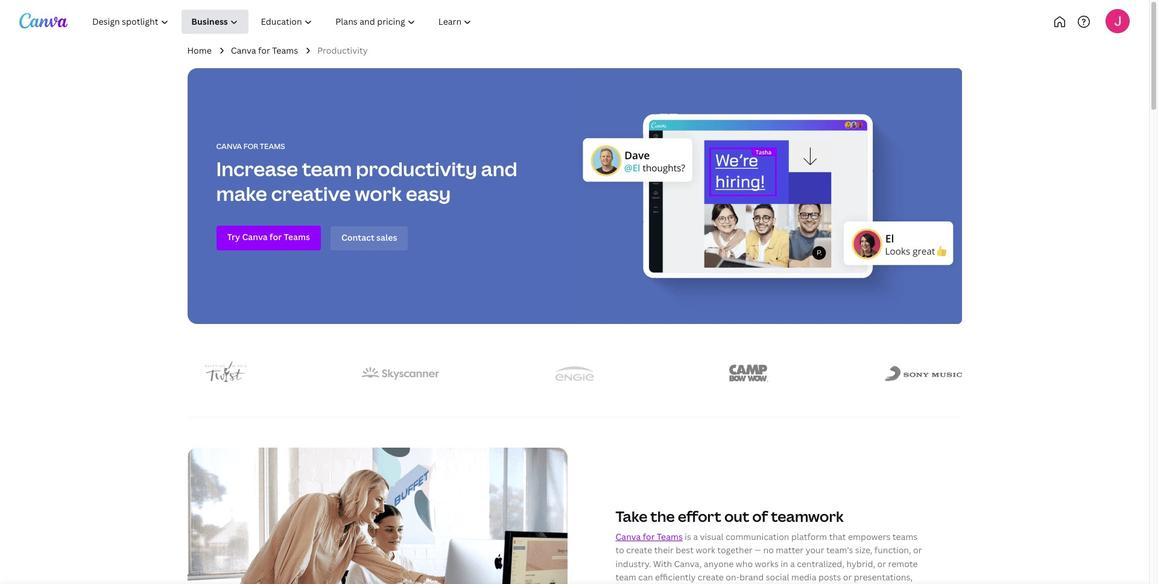 Task type: locate. For each thing, give the bounding box(es) containing it.
canva right home
[[231, 45, 256, 56]]

industry.
[[616, 558, 652, 570]]

1 vertical spatial teams
[[260, 141, 285, 152]]

or down 'function,'
[[878, 558, 887, 570]]

create
[[627, 545, 653, 556], [698, 572, 724, 583]]

1 horizontal spatial work
[[696, 545, 716, 556]]

that
[[830, 531, 846, 543]]

productivity
[[318, 45, 368, 56]]

0 vertical spatial or
[[914, 545, 923, 556]]

communication
[[726, 531, 790, 543]]

teamwork
[[771, 506, 844, 526]]

2 vertical spatial for
[[643, 531, 655, 543]]

teams for the top canva for teams link
[[272, 45, 298, 56]]

canva,
[[674, 558, 702, 570]]

canva for teams link down "top level navigation" element
[[231, 44, 298, 58]]

home
[[187, 45, 212, 56]]

for up 'increase'
[[244, 141, 258, 152]]

increase
[[216, 156, 298, 181]]

canva for teams for the top canva for teams link
[[231, 45, 298, 56]]

1 vertical spatial a
[[791, 558, 795, 570]]

platform
[[792, 531, 828, 543]]

0 horizontal spatial a
[[694, 531, 698, 543]]

with
[[654, 558, 672, 570]]

take the effort out of teamwork
[[616, 506, 844, 526]]

1 vertical spatial canva for teams link
[[616, 531, 683, 543]]

0 vertical spatial for
[[258, 45, 270, 56]]

for for the rightmost canva for teams link
[[643, 531, 655, 543]]

in
[[781, 558, 789, 570]]

2 vertical spatial canva
[[616, 531, 641, 543]]

a
[[694, 531, 698, 543], [791, 558, 795, 570]]

matter
[[776, 545, 804, 556]]

0 horizontal spatial canva for teams
[[231, 45, 298, 56]]

teams up 'increase'
[[260, 141, 285, 152]]

creative
[[271, 181, 351, 207]]

create down anyone
[[698, 572, 724, 583]]

1 vertical spatial canva
[[216, 141, 242, 152]]

teams down "top level navigation" element
[[272, 45, 298, 56]]

1 horizontal spatial canva for teams link
[[616, 531, 683, 543]]

of
[[753, 506, 768, 526]]

a right in
[[791, 558, 795, 570]]

team inside is a visual communication platform that empowers teams to create their best work together — no matter your team's size, function, or industry. with canva, anyone who works in a centralized, hybrid, or remote team can efficiently create on-brand social media posts or presentatio
[[616, 572, 637, 583]]

team's
[[827, 545, 854, 556]]

0 vertical spatial a
[[694, 531, 698, 543]]

0 vertical spatial create
[[627, 545, 653, 556]]

2 horizontal spatial or
[[914, 545, 923, 556]]

or down teams
[[914, 545, 923, 556]]

painting with a twist image
[[205, 361, 247, 386]]

1 vertical spatial canva for teams
[[616, 531, 683, 543]]

teams inside canva for teams increase team productivity and make creative work easy
[[260, 141, 285, 152]]

skyscanner image
[[362, 367, 439, 380]]

0 horizontal spatial team
[[302, 156, 352, 181]]

1 horizontal spatial create
[[698, 572, 724, 583]]

canva for teams down "top level navigation" element
[[231, 45, 298, 56]]

1 vertical spatial or
[[878, 558, 887, 570]]

canva for teams
[[231, 45, 298, 56], [616, 531, 683, 543]]

1 vertical spatial work
[[696, 545, 716, 556]]

1 horizontal spatial team
[[616, 572, 637, 583]]

for down "top level navigation" element
[[258, 45, 270, 56]]

0 horizontal spatial work
[[355, 181, 402, 207]]

canva inside canva for teams increase team productivity and make creative work easy
[[216, 141, 242, 152]]

teams
[[272, 45, 298, 56], [260, 141, 285, 152], [657, 531, 683, 543]]

a right is
[[694, 531, 698, 543]]

or
[[914, 545, 923, 556], [878, 558, 887, 570], [844, 572, 852, 583]]

0 vertical spatial canva for teams
[[231, 45, 298, 56]]

canva for teams up their
[[616, 531, 683, 543]]

or right posts
[[844, 572, 852, 583]]

0 horizontal spatial create
[[627, 545, 653, 556]]

for inside canva for teams increase team productivity and make creative work easy
[[244, 141, 258, 152]]

work left easy
[[355, 181, 402, 207]]

work
[[355, 181, 402, 207], [696, 545, 716, 556]]

0 vertical spatial work
[[355, 181, 402, 207]]

for
[[258, 45, 270, 56], [244, 141, 258, 152], [643, 531, 655, 543]]

work down visual
[[696, 545, 716, 556]]

canva for teams link up their
[[616, 531, 683, 543]]

canva
[[231, 45, 256, 56], [216, 141, 242, 152], [616, 531, 641, 543]]

canva for teams for the rightmost canva for teams link
[[616, 531, 683, 543]]

1 vertical spatial team
[[616, 572, 637, 583]]

0 vertical spatial team
[[302, 156, 352, 181]]

social
[[766, 572, 790, 583]]

team
[[302, 156, 352, 181], [616, 572, 637, 583]]

top level navigation element
[[82, 10, 523, 34]]

0 horizontal spatial canva for teams link
[[231, 44, 298, 58]]

create up industry. at the bottom
[[627, 545, 653, 556]]

2 vertical spatial teams
[[657, 531, 683, 543]]

for for the top canva for teams link
[[258, 45, 270, 56]]

canva up 'increase'
[[216, 141, 242, 152]]

for up their
[[643, 531, 655, 543]]

0 vertical spatial teams
[[272, 45, 298, 56]]

1 horizontal spatial canva for teams
[[616, 531, 683, 543]]

the
[[651, 506, 675, 526]]

1 vertical spatial for
[[244, 141, 258, 152]]

function,
[[875, 545, 912, 556]]

0 vertical spatial canva
[[231, 45, 256, 56]]

your
[[806, 545, 825, 556]]

teams up their
[[657, 531, 683, 543]]

canva up to
[[616, 531, 641, 543]]

2 vertical spatial or
[[844, 572, 852, 583]]

posts
[[819, 572, 841, 583]]

canva for teams link
[[231, 44, 298, 58], [616, 531, 683, 543]]



Task type: describe. For each thing, give the bounding box(es) containing it.
brand
[[740, 572, 764, 583]]

canva for teams increase team productivity and make creative work easy
[[216, 141, 518, 207]]

productivity
[[356, 156, 477, 181]]

easy
[[406, 181, 451, 207]]

teams
[[893, 531, 918, 543]]

efficiently
[[655, 572, 696, 583]]

work inside canva for teams increase team productivity and make creative work easy
[[355, 181, 402, 207]]

size,
[[856, 545, 873, 556]]

media
[[792, 572, 817, 583]]

best
[[676, 545, 694, 556]]

camp bow wow image
[[729, 365, 769, 382]]

work inside is a visual communication platform that empowers teams to create their best work together — no matter your team's size, function, or industry. with canva, anyone who works in a centralized, hybrid, or remote team can efficiently create on-brand social media posts or presentatio
[[696, 545, 716, 556]]

visual
[[700, 531, 724, 543]]

is
[[685, 531, 692, 543]]

home link
[[187, 44, 212, 58]]

is a visual communication platform that empowers teams to create their best work together — no matter your team's size, function, or industry. with canva, anyone who works in a centralized, hybrid, or remote team can efficiently create on-brand social media posts or presentatio
[[616, 531, 923, 584]]

effort
[[678, 506, 722, 526]]

anyone
[[704, 558, 734, 570]]

no
[[764, 545, 774, 556]]

canva for the top canva for teams link
[[231, 45, 256, 56]]

their
[[655, 545, 674, 556]]

empowers
[[848, 531, 891, 543]]

take
[[616, 506, 648, 526]]

team inside canva for teams increase team productivity and make creative work easy
[[302, 156, 352, 181]]

1 vertical spatial create
[[698, 572, 724, 583]]

0 horizontal spatial or
[[844, 572, 852, 583]]

remote
[[889, 558, 918, 570]]

teams for the rightmost canva for teams link
[[657, 531, 683, 543]]

1 horizontal spatial a
[[791, 558, 795, 570]]

together
[[718, 545, 753, 556]]

make
[[216, 181, 267, 207]]

can
[[639, 572, 653, 583]]

0 vertical spatial canva for teams link
[[231, 44, 298, 58]]

—
[[755, 545, 762, 556]]

on-
[[726, 572, 740, 583]]

hybrid,
[[847, 558, 876, 570]]

out
[[725, 506, 750, 526]]

1 horizontal spatial or
[[878, 558, 887, 570]]

sony music image
[[885, 366, 962, 381]]

centralized,
[[797, 558, 845, 570]]

and
[[481, 156, 518, 181]]

to
[[616, 545, 625, 556]]

engie image
[[555, 367, 595, 381]]

canva for the rightmost canva for teams link
[[616, 531, 641, 543]]

who
[[736, 558, 753, 570]]

works
[[755, 558, 779, 570]]



Task type: vqa. For each thing, say whether or not it's contained in the screenshot.
CANVA
yes



